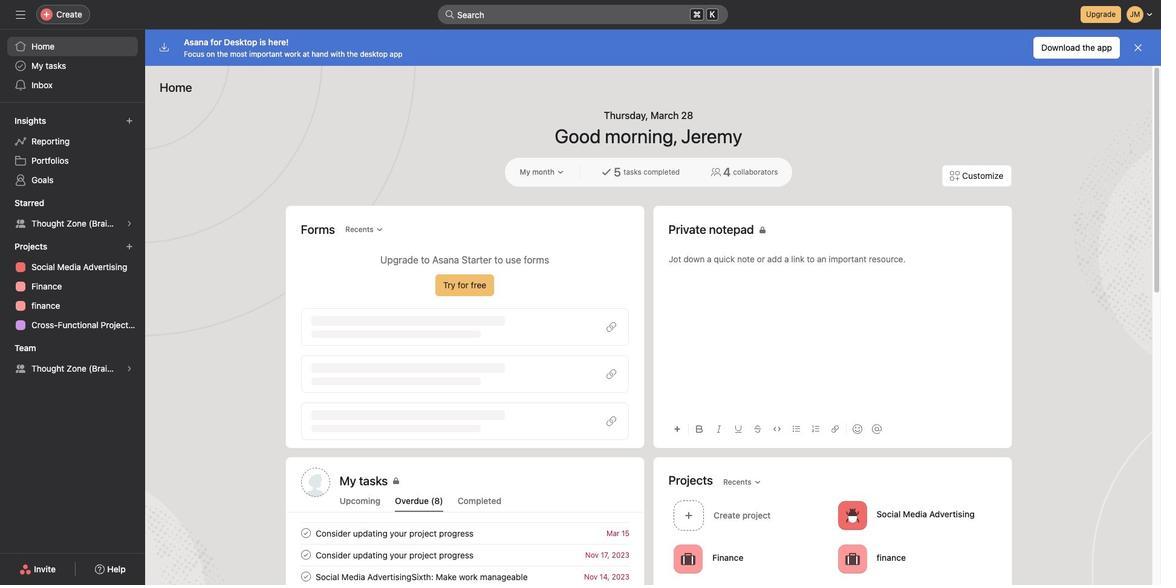 Task type: locate. For each thing, give the bounding box(es) containing it.
at mention image
[[872, 425, 882, 435]]

mark complete image
[[299, 548, 313, 563]]

toolbar
[[669, 416, 997, 443]]

0 horizontal spatial briefcase image
[[681, 552, 696, 567]]

numbered list image
[[812, 426, 820, 433]]

1 see details, thought zone (brainstorm space) image from the top
[[126, 220, 133, 228]]

1 vertical spatial mark complete checkbox
[[299, 570, 313, 585]]

see details, thought zone (brainstorm space) image for the teams "element"
[[126, 366, 133, 373]]

mark complete image up mark complete icon
[[299, 527, 313, 541]]

see details, thought zone (brainstorm space) image inside starred element
[[126, 220, 133, 228]]

add profile photo image
[[301, 468, 330, 497]]

link image
[[832, 426, 839, 433]]

mark complete checkbox down mark complete icon
[[299, 570, 313, 585]]

0 vertical spatial mark complete image
[[299, 527, 313, 541]]

0 vertical spatial mark complete checkbox
[[299, 548, 313, 563]]

new insights image
[[126, 117, 133, 125]]

starred element
[[0, 192, 145, 236]]

bulleted list image
[[793, 426, 800, 433]]

2 briefcase image from the left
[[845, 552, 860, 567]]

see details, thought zone (brainstorm space) image inside the teams "element"
[[126, 366, 133, 373]]

list item
[[669, 497, 833, 534], [287, 523, 644, 545], [287, 545, 644, 566], [287, 566, 644, 586]]

new project or portfolio image
[[126, 243, 133, 251]]

see details, thought zone (brainstorm space) image
[[126, 220, 133, 228], [126, 366, 133, 373]]

1 vertical spatial mark complete image
[[299, 570, 313, 585]]

1 briefcase image from the left
[[681, 552, 696, 567]]

0 vertical spatial see details, thought zone (brainstorm space) image
[[126, 220, 133, 228]]

1 vertical spatial see details, thought zone (brainstorm space) image
[[126, 366, 133, 373]]

mark complete image down mark complete icon
[[299, 570, 313, 585]]

2 mark complete image from the top
[[299, 570, 313, 585]]

2 see details, thought zone (brainstorm space) image from the top
[[126, 366, 133, 373]]

Mark complete checkbox
[[299, 548, 313, 563], [299, 570, 313, 585]]

briefcase image
[[681, 552, 696, 567], [845, 552, 860, 567]]

mark complete checkbox down mark complete option
[[299, 548, 313, 563]]

insights element
[[0, 110, 145, 192]]

strikethrough image
[[754, 426, 762, 433]]

bold image
[[696, 426, 704, 433]]

None field
[[438, 5, 729, 24]]

1 mark complete image from the top
[[299, 527, 313, 541]]

1 horizontal spatial briefcase image
[[845, 552, 860, 567]]

global element
[[0, 30, 145, 102]]

teams element
[[0, 338, 145, 381]]

mark complete image for mark complete option
[[299, 527, 313, 541]]

mark complete image
[[299, 527, 313, 541], [299, 570, 313, 585]]



Task type: describe. For each thing, give the bounding box(es) containing it.
code image
[[774, 426, 781, 433]]

insert an object image
[[674, 426, 681, 433]]

2 mark complete checkbox from the top
[[299, 570, 313, 585]]

1 mark complete checkbox from the top
[[299, 548, 313, 563]]

Search tasks, projects, and more text field
[[438, 5, 729, 24]]

projects element
[[0, 236, 145, 338]]

underline image
[[735, 426, 742, 433]]

dismiss image
[[1134, 43, 1144, 53]]

prominent image
[[445, 10, 455, 19]]

bug image
[[845, 509, 860, 523]]

see details, thought zone (brainstorm space) image for starred element
[[126, 220, 133, 228]]

mark complete image for 1st mark complete checkbox from the bottom of the page
[[299, 570, 313, 585]]

italics image
[[716, 426, 723, 433]]

Mark complete checkbox
[[299, 527, 313, 541]]

hide sidebar image
[[16, 10, 25, 19]]



Task type: vqa. For each thing, say whether or not it's contained in the screenshot.
1st See details, Thought Zone (Brainstorm Space) icon from the top of the page
yes



